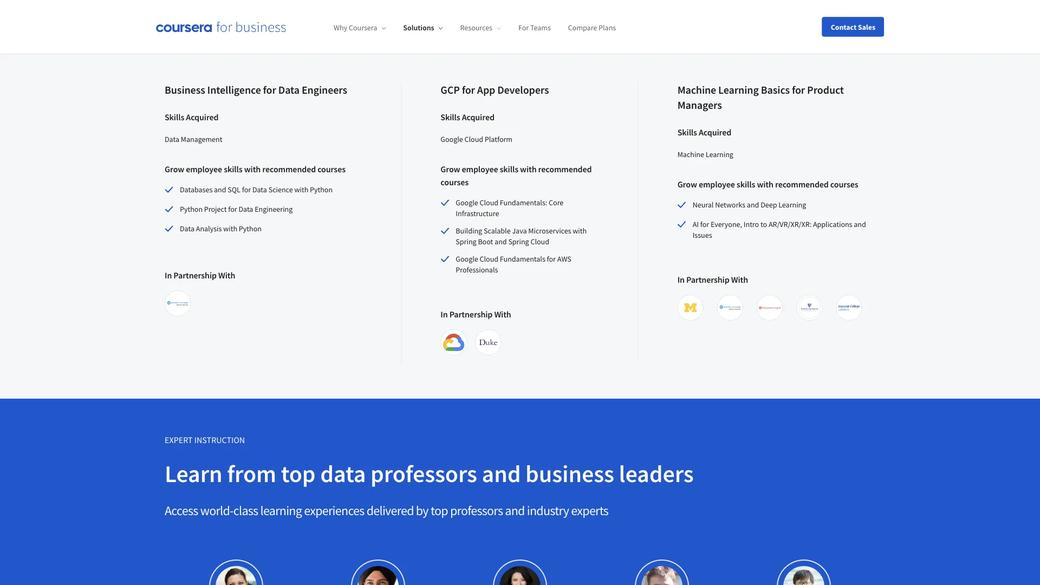 Task type: describe. For each thing, give the bounding box(es) containing it.
for right sql
[[242, 185, 251, 195]]

deep
[[761, 200, 778, 210]]

employee for intelligence
[[186, 164, 222, 175]]

analysis
[[196, 224, 222, 234]]

cloud for fundamentals
[[480, 254, 499, 264]]

imperial college london image
[[839, 297, 861, 319]]

neural networks and deep learning
[[693, 200, 807, 210]]

machine for machine learning basics for product managers
[[678, 83, 717, 97]]

0 vertical spatial top
[[281, 459, 316, 489]]

why coursera link
[[334, 23, 386, 33]]

2 vertical spatial learning
[[779, 200, 807, 210]]

ai for everyone, intro to ar/vr/xr/xr: applications and issues
[[693, 220, 867, 240]]

acquired for intelligence
[[186, 112, 219, 123]]

upskill
[[260, 27, 285, 38]]

developers
[[498, 83, 549, 97]]

1 horizontal spatial in
[[441, 309, 448, 320]]

courses for gcp for app developers
[[441, 177, 469, 188]]

expert instruction
[[165, 435, 245, 446]]

instruction
[[194, 435, 245, 446]]

networks
[[716, 200, 746, 210]]

microservices
[[529, 226, 572, 236]]

business
[[526, 459, 615, 489]]

project
[[204, 204, 227, 214]]

business
[[165, 83, 205, 97]]

plans
[[599, 23, 616, 33]]

science
[[269, 185, 293, 195]]

upskill tech teams button
[[256, 19, 334, 45]]

engineers
[[302, 83, 347, 97]]

google cloud image
[[443, 332, 465, 354]]

scalable
[[484, 226, 511, 236]]

by
[[416, 503, 429, 519]]

business intelligence for data engineers
[[165, 83, 347, 97]]

skills acquired for gcp
[[441, 112, 495, 123]]

data left management
[[165, 135, 179, 144]]

1 horizontal spatial teams
[[531, 23, 551, 33]]

tech for drive
[[190, 27, 207, 38]]

drive tech literacy
[[169, 27, 238, 38]]

class
[[234, 503, 258, 519]]

machine learning basics for product managers
[[678, 83, 845, 112]]

skills for machine learning basics for product managers
[[678, 127, 698, 138]]

core
[[549, 198, 564, 208]]

infrastructure
[[456, 209, 499, 219]]

skills for basics
[[737, 179, 756, 190]]

1 spring from the left
[[456, 237, 477, 247]]

why
[[334, 23, 348, 33]]

upskill tech teams
[[260, 27, 330, 38]]

for right project
[[228, 204, 237, 214]]

experts
[[572, 503, 609, 519]]

learning for machine learning
[[706, 150, 734, 159]]

compare plans
[[569, 23, 616, 33]]

delivered
[[367, 503, 414, 519]]

databases and sql for data science with python
[[180, 185, 333, 195]]

data management
[[165, 135, 222, 144]]

tech for upskill
[[287, 27, 304, 38]]

for inside google cloud fundamentals for aws professionals
[[547, 254, 556, 264]]

basics
[[761, 83, 790, 97]]

experiences
[[304, 503, 365, 519]]

cloud inside building scalable java microservices with spring boot and spring cloud
[[531, 237, 550, 247]]

google for google cloud platform
[[441, 135, 463, 144]]

databases
[[180, 185, 213, 195]]

coursera
[[349, 23, 377, 33]]

resources
[[461, 23, 493, 33]]

drive
[[169, 27, 188, 38]]

boot
[[478, 237, 493, 247]]

sales
[[859, 22, 876, 32]]

sql
[[228, 185, 241, 195]]

in-
[[389, 27, 399, 38]]

with up deep
[[757, 179, 774, 190]]

grow for gcp for app developers
[[441, 164, 460, 175]]

issues
[[693, 230, 713, 240]]

solutions
[[403, 23, 434, 33]]

recommended for for
[[776, 179, 829, 190]]

google cloud fundamentals: core infrastructure
[[456, 198, 564, 219]]

recommended for data
[[263, 164, 316, 175]]

resources link
[[461, 23, 501, 33]]

recommended for developers
[[539, 164, 592, 175]]

professionals
[[456, 265, 498, 275]]

neural
[[693, 200, 714, 210]]

everyone,
[[711, 220, 743, 229]]

fundamentals
[[500, 254, 546, 264]]

why coursera
[[334, 23, 377, 33]]

0 vertical spatial professors
[[371, 459, 477, 489]]

data left analysis
[[180, 224, 195, 234]]

contact sales
[[831, 22, 876, 32]]

data down databases and sql for data science with python
[[239, 204, 253, 214]]

platform
[[485, 135, 513, 144]]

contact sales button
[[823, 17, 885, 37]]

access world-class learning experiences delivered by top professors and industry experts
[[165, 503, 609, 519]]

data left science on the left of the page
[[253, 185, 267, 195]]

skills for gcp for app developers
[[441, 112, 461, 123]]

aws
[[558, 254, 572, 264]]

learn from top data professors and business leaders
[[165, 459, 694, 489]]

partnership for product
[[687, 274, 730, 285]]

fundamentals:
[[500, 198, 548, 208]]

managers
[[678, 98, 722, 112]]

1 vertical spatial professors
[[450, 503, 503, 519]]

acquired for learning
[[699, 127, 732, 138]]

management
[[181, 135, 222, 144]]

building scalable java microservices with spring boot and spring cloud
[[456, 226, 587, 247]]

applications
[[814, 220, 853, 229]]

reskill for in-demand tech roles button
[[347, 19, 475, 45]]

1 horizontal spatial ashok leyland logo image
[[720, 297, 741, 319]]

for
[[519, 23, 529, 33]]

access
[[165, 503, 198, 519]]

compare plans link
[[569, 23, 616, 33]]

courses for machine learning basics for product managers
[[831, 179, 859, 190]]

machine for machine learning
[[678, 150, 705, 159]]

intelligence
[[207, 83, 261, 97]]

deeplearning.ai logo image
[[759, 297, 781, 319]]

from
[[227, 459, 276, 489]]



Task type: locate. For each thing, give the bounding box(es) containing it.
skills down gcp
[[441, 112, 461, 123]]

acquired
[[186, 112, 219, 123], [462, 112, 495, 123], [699, 127, 732, 138]]

teams right for
[[531, 23, 551, 33]]

grow employee skills with recommended courses up databases and sql for data science with python
[[165, 164, 346, 175]]

java
[[512, 226, 527, 236]]

0 vertical spatial machine
[[678, 83, 717, 97]]

teams
[[531, 23, 551, 33], [306, 27, 330, 38]]

2 vertical spatial google
[[456, 254, 478, 264]]

0 vertical spatial learning
[[719, 83, 759, 97]]

python down python project for data engineering
[[239, 224, 262, 234]]

0 horizontal spatial in
[[165, 270, 172, 281]]

employee inside grow employee skills with recommended courses
[[462, 164, 498, 175]]

0 vertical spatial python
[[310, 185, 333, 195]]

cloud down microservices
[[531, 237, 550, 247]]

tech right drive
[[190, 27, 207, 38]]

and
[[214, 185, 226, 195], [747, 200, 760, 210], [854, 220, 867, 229], [495, 237, 507, 247], [482, 459, 521, 489], [505, 503, 525, 519]]

0 horizontal spatial partnership
[[174, 270, 217, 281]]

grow for machine learning basics for product managers
[[678, 179, 698, 190]]

0 horizontal spatial grow
[[165, 164, 184, 175]]

and inside building scalable java microservices with spring boot and spring cloud
[[495, 237, 507, 247]]

1 horizontal spatial tech
[[287, 27, 304, 38]]

1 horizontal spatial grow employee skills with recommended courses
[[441, 164, 592, 188]]

2 tech from the left
[[287, 27, 304, 38]]

for inside 'ai for everyone, intro to ar/vr/xr/xr: applications and issues'
[[701, 220, 710, 229]]

cloud for platform
[[465, 135, 484, 144]]

google inside google cloud fundamentals for aws professionals
[[456, 254, 478, 264]]

for right intelligence
[[263, 83, 276, 97]]

recommended up science on the left of the page
[[263, 164, 316, 175]]

for left app
[[462, 83, 475, 97]]

google for google cloud fundamentals: core infrastructure
[[456, 198, 478, 208]]

0 horizontal spatial grow employee skills with recommended courses
[[165, 164, 346, 175]]

recommended up core on the top right
[[539, 164, 592, 175]]

ai
[[693, 220, 699, 229]]

learning for machine learning basics for product managers
[[719, 83, 759, 97]]

skills inside grow employee skills with recommended courses
[[500, 164, 519, 175]]

2 horizontal spatial skills acquired
[[678, 127, 732, 138]]

2 horizontal spatial grow employee skills with recommended courses
[[678, 179, 859, 190]]

1 vertical spatial learning
[[706, 150, 734, 159]]

with for product
[[732, 274, 749, 285]]

data left "engineers"
[[278, 83, 300, 97]]

for teams link
[[519, 23, 551, 33]]

0 horizontal spatial employee
[[186, 164, 222, 175]]

with
[[218, 270, 235, 281], [732, 274, 749, 285], [495, 309, 512, 320]]

content tabs tab list
[[165, 19, 876, 47]]

with down python project for data engineering
[[223, 224, 237, 234]]

1 horizontal spatial in partnership with
[[441, 309, 512, 320]]

google left platform
[[441, 135, 463, 144]]

leaders
[[619, 459, 694, 489]]

world-
[[200, 503, 234, 519]]

partnership up duke university icon
[[450, 309, 493, 320]]

courses inside grow employee skills with recommended courses
[[441, 177, 469, 188]]

for teams
[[519, 23, 551, 33]]

with inside building scalable java microservices with spring boot and spring cloud
[[573, 226, 587, 236]]

machine up managers
[[678, 83, 717, 97]]

0 horizontal spatial courses
[[318, 164, 346, 175]]

for left aws
[[547, 254, 556, 264]]

machine inside machine learning basics for product managers
[[678, 83, 717, 97]]

data
[[321, 459, 366, 489]]

skills acquired up the 'machine learning'
[[678, 127, 732, 138]]

spring
[[456, 237, 477, 247], [509, 237, 529, 247]]

1 horizontal spatial acquired
[[462, 112, 495, 123]]

in for engineers
[[165, 270, 172, 281]]

cloud inside google cloud fundamentals for aws professionals
[[480, 254, 499, 264]]

machine down managers
[[678, 150, 705, 159]]

1 horizontal spatial skills acquired
[[441, 112, 495, 123]]

skills up sql
[[224, 164, 243, 175]]

for left in- on the left of the page
[[377, 27, 388, 38]]

0 horizontal spatial skills
[[165, 112, 184, 123]]

2 horizontal spatial with
[[732, 274, 749, 285]]

tech right upskill
[[287, 27, 304, 38]]

cloud inside google cloud fundamentals: core infrastructure
[[480, 198, 499, 208]]

in for product
[[678, 274, 685, 285]]

data analysis with python
[[180, 224, 262, 234]]

upskill tech teams tab panel
[[165, 48, 876, 364]]

grow employee skills with recommended courses
[[165, 164, 346, 175], [441, 164, 592, 188], [678, 179, 859, 190]]

cloud up infrastructure
[[480, 198, 499, 208]]

2 horizontal spatial courses
[[831, 179, 859, 190]]

skills for for
[[224, 164, 243, 175]]

1 horizontal spatial with
[[495, 309, 512, 320]]

reskill
[[351, 27, 376, 38]]

1 horizontal spatial recommended
[[539, 164, 592, 175]]

johns hopkins university logo image
[[799, 297, 821, 319]]

ashok leyland logo image
[[167, 293, 189, 315], [720, 297, 741, 319]]

skills for business intelligence for data engineers
[[165, 112, 184, 123]]

teams inside button
[[306, 27, 330, 38]]

1 horizontal spatial python
[[239, 224, 262, 234]]

teams left why
[[306, 27, 330, 38]]

0 horizontal spatial skills
[[224, 164, 243, 175]]

skills down platform
[[500, 164, 519, 175]]

grow up neural
[[678, 179, 698, 190]]

python right science on the left of the page
[[310, 185, 333, 195]]

tech
[[190, 27, 207, 38], [287, 27, 304, 38], [432, 27, 449, 38]]

spring down building
[[456, 237, 477, 247]]

compare
[[569, 23, 598, 33]]

skills
[[165, 112, 184, 123], [441, 112, 461, 123], [678, 127, 698, 138]]

employee
[[186, 164, 222, 175], [462, 164, 498, 175], [699, 179, 735, 190]]

acquired for for
[[462, 112, 495, 123]]

2 horizontal spatial partnership
[[687, 274, 730, 285]]

gcp
[[441, 83, 460, 97]]

2 horizontal spatial tech
[[432, 27, 449, 38]]

skills acquired up google cloud platform
[[441, 112, 495, 123]]

learning
[[719, 83, 759, 97], [706, 150, 734, 159], [779, 200, 807, 210]]

1 horizontal spatial top
[[431, 503, 448, 519]]

engineering
[[255, 204, 293, 214]]

1 horizontal spatial partnership
[[450, 309, 493, 320]]

data
[[278, 83, 300, 97], [165, 135, 179, 144], [253, 185, 267, 195], [239, 204, 253, 214], [180, 224, 195, 234]]

contact
[[831, 22, 857, 32]]

1 horizontal spatial employee
[[462, 164, 498, 175]]

1 tech from the left
[[190, 27, 207, 38]]

skills acquired for business
[[165, 112, 219, 123]]

0 horizontal spatial top
[[281, 459, 316, 489]]

recommended
[[263, 164, 316, 175], [539, 164, 592, 175], [776, 179, 829, 190]]

google cloud platform
[[441, 135, 513, 144]]

spring down java
[[509, 237, 529, 247]]

python project for data engineering
[[180, 204, 293, 214]]

drive tech literacy button
[[165, 19, 243, 45]]

in
[[165, 270, 172, 281], [678, 274, 685, 285], [441, 309, 448, 320]]

literacy
[[209, 27, 238, 38]]

machine learning
[[678, 150, 734, 159]]

2 spring from the left
[[509, 237, 529, 247]]

skills acquired
[[165, 112, 219, 123], [441, 112, 495, 123], [678, 127, 732, 138]]

0 horizontal spatial skills acquired
[[165, 112, 219, 123]]

courses for business intelligence for data engineers
[[318, 164, 346, 175]]

tech left roles
[[432, 27, 449, 38]]

grow employee skills with recommended courses for app
[[441, 164, 592, 188]]

learning up ar/vr/xr/xr:
[[779, 200, 807, 210]]

2 machine from the top
[[678, 150, 705, 159]]

employee down google cloud platform
[[462, 164, 498, 175]]

0 horizontal spatial teams
[[306, 27, 330, 38]]

0 horizontal spatial with
[[218, 270, 235, 281]]

skills up neural networks and deep learning
[[737, 179, 756, 190]]

2 horizontal spatial python
[[310, 185, 333, 195]]

skills for app
[[500, 164, 519, 175]]

with for engineers
[[218, 270, 235, 281]]

1 horizontal spatial skills
[[500, 164, 519, 175]]

0 vertical spatial google
[[441, 135, 463, 144]]

with up fundamentals:
[[520, 164, 537, 175]]

google cloud fundamentals for aws professionals
[[456, 254, 572, 275]]

for inside machine learning basics for product managers
[[792, 83, 806, 97]]

grow up databases
[[165, 164, 184, 175]]

2 vertical spatial python
[[239, 224, 262, 234]]

partnership for engineers
[[174, 270, 217, 281]]

to
[[761, 220, 768, 229]]

employee up the networks
[[699, 179, 735, 190]]

grow inside grow employee skills with recommended courses
[[441, 164, 460, 175]]

google for google cloud fundamentals for aws professionals
[[456, 254, 478, 264]]

reskill for in-demand tech roles
[[351, 27, 471, 38]]

1 vertical spatial top
[[431, 503, 448, 519]]

grow employee skills with recommended courses for for
[[165, 164, 346, 175]]

roles
[[451, 27, 471, 38]]

employee for learning
[[699, 179, 735, 190]]

3 tech from the left
[[432, 27, 449, 38]]

learning up the networks
[[706, 150, 734, 159]]

with inside grow employee skills with recommended courses
[[520, 164, 537, 175]]

skills down business
[[165, 112, 184, 123]]

in partnership with up 'university of michigan' image
[[678, 274, 749, 285]]

employee for for
[[462, 164, 498, 175]]

in partnership with for product
[[678, 274, 749, 285]]

google up the 'professionals'
[[456, 254, 478, 264]]

1 horizontal spatial spring
[[509, 237, 529, 247]]

1 vertical spatial machine
[[678, 150, 705, 159]]

top
[[281, 459, 316, 489], [431, 503, 448, 519]]

recommended inside grow employee skills with recommended courses
[[539, 164, 592, 175]]

skills acquired up the data management
[[165, 112, 219, 123]]

for inside button
[[377, 27, 388, 38]]

2 horizontal spatial acquired
[[699, 127, 732, 138]]

top up learning
[[281, 459, 316, 489]]

grow employee skills with recommended courses up deep
[[678, 179, 859, 190]]

gcp for app developers
[[441, 83, 549, 97]]

solutions link
[[403, 23, 443, 33]]

app
[[477, 83, 496, 97]]

0 horizontal spatial recommended
[[263, 164, 316, 175]]

grow for business intelligence for data engineers
[[165, 164, 184, 175]]

google inside google cloud fundamentals: core infrastructure
[[456, 198, 478, 208]]

ar/vr/xr/xr:
[[769, 220, 812, 229]]

demand
[[399, 27, 430, 38]]

grow down google cloud platform
[[441, 164, 460, 175]]

with right microservices
[[573, 226, 587, 236]]

partnership down analysis
[[174, 270, 217, 281]]

2 horizontal spatial employee
[[699, 179, 735, 190]]

machine
[[678, 83, 717, 97], [678, 150, 705, 159]]

for right basics
[[792, 83, 806, 97]]

with
[[244, 164, 261, 175], [520, 164, 537, 175], [757, 179, 774, 190], [295, 185, 309, 195], [223, 224, 237, 234], [573, 226, 587, 236]]

skills acquired for machine
[[678, 127, 732, 138]]

cloud
[[465, 135, 484, 144], [480, 198, 499, 208], [531, 237, 550, 247], [480, 254, 499, 264]]

1 vertical spatial google
[[456, 198, 478, 208]]

learning
[[260, 503, 302, 519]]

in partnership with up duke university icon
[[441, 309, 512, 320]]

1 horizontal spatial skills
[[441, 112, 461, 123]]

2 horizontal spatial recommended
[[776, 179, 829, 190]]

cloud left platform
[[465, 135, 484, 144]]

2 horizontal spatial in partnership with
[[678, 274, 749, 285]]

google
[[441, 135, 463, 144], [456, 198, 478, 208], [456, 254, 478, 264]]

university of michigan image
[[680, 297, 702, 319]]

2 horizontal spatial in
[[678, 274, 685, 285]]

python down databases
[[180, 204, 203, 214]]

in partnership with
[[165, 270, 235, 281], [678, 274, 749, 285], [441, 309, 512, 320]]

intro
[[744, 220, 760, 229]]

learning inside machine learning basics for product managers
[[719, 83, 759, 97]]

0 horizontal spatial in partnership with
[[165, 270, 235, 281]]

grow employee skills with recommended courses up fundamentals:
[[441, 164, 592, 188]]

recommended up deep
[[776, 179, 829, 190]]

1 horizontal spatial grow
[[441, 164, 460, 175]]

acquired up management
[[186, 112, 219, 123]]

0 horizontal spatial tech
[[190, 27, 207, 38]]

learning left basics
[[719, 83, 759, 97]]

2 horizontal spatial grow
[[678, 179, 698, 190]]

expert
[[165, 435, 193, 446]]

with right science on the left of the page
[[295, 185, 309, 195]]

courses
[[318, 164, 346, 175], [441, 177, 469, 188], [831, 179, 859, 190]]

duke university image
[[478, 332, 499, 354]]

cloud up the 'professionals'
[[480, 254, 499, 264]]

for right ai
[[701, 220, 710, 229]]

1 machine from the top
[[678, 83, 717, 97]]

employee up databases
[[186, 164, 222, 175]]

industry
[[527, 503, 569, 519]]

acquired up google cloud platform
[[462, 112, 495, 123]]

learn
[[165, 459, 223, 489]]

0 horizontal spatial ashok leyland logo image
[[167, 293, 189, 315]]

cloud for fundamentals:
[[480, 198, 499, 208]]

product
[[808, 83, 845, 97]]

grow employee skills with recommended courses for basics
[[678, 179, 859, 190]]

in partnership with down analysis
[[165, 270, 235, 281]]

in partnership with for engineers
[[165, 270, 235, 281]]

python
[[310, 185, 333, 195], [180, 204, 203, 214], [239, 224, 262, 234]]

2 horizontal spatial skills
[[678, 127, 698, 138]]

partnership up 'university of michigan' image
[[687, 274, 730, 285]]

1 horizontal spatial courses
[[441, 177, 469, 188]]

and inside 'ai for everyone, intro to ar/vr/xr/xr: applications and issues'
[[854, 220, 867, 229]]

1 vertical spatial python
[[180, 204, 203, 214]]

0 horizontal spatial acquired
[[186, 112, 219, 123]]

skills up the 'machine learning'
[[678, 127, 698, 138]]

0 horizontal spatial spring
[[456, 237, 477, 247]]

2 horizontal spatial skills
[[737, 179, 756, 190]]

google up infrastructure
[[456, 198, 478, 208]]

top right by
[[431, 503, 448, 519]]

with up databases and sql for data science with python
[[244, 164, 261, 175]]

acquired up the 'machine learning'
[[699, 127, 732, 138]]

coursera for business image
[[156, 21, 286, 32]]

0 horizontal spatial python
[[180, 204, 203, 214]]

building
[[456, 226, 483, 236]]



Task type: vqa. For each thing, say whether or not it's contained in the screenshot.
Not
no



